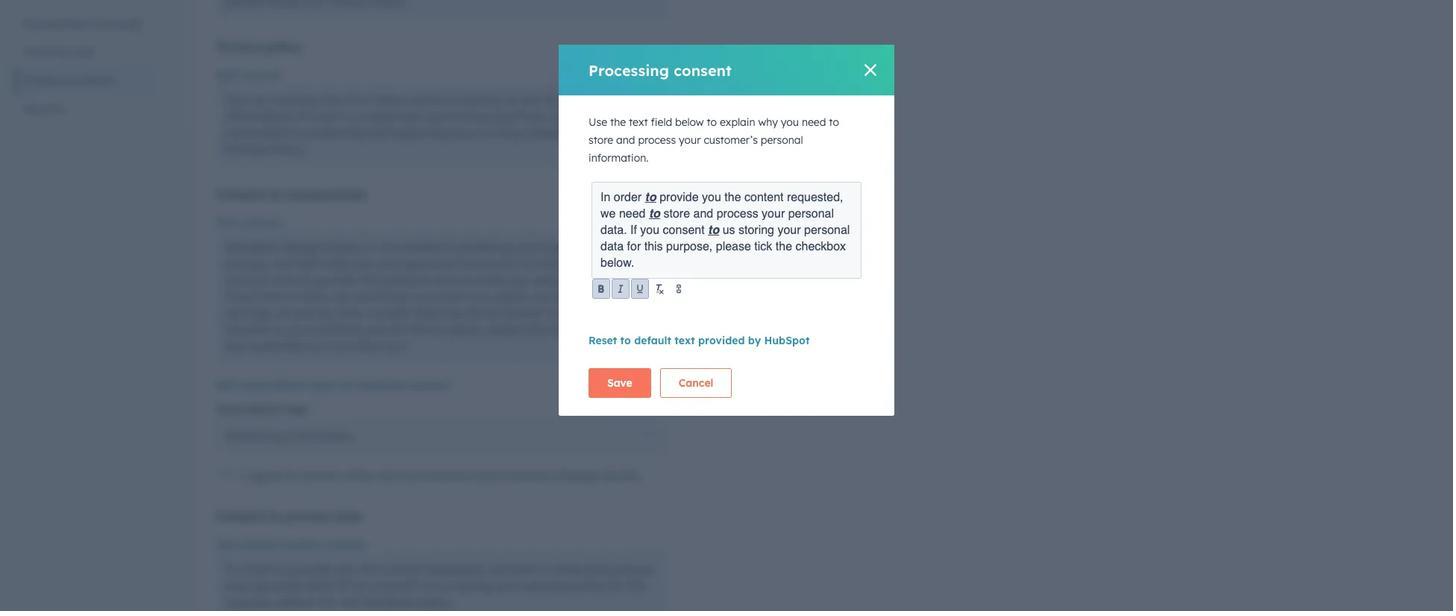 Task type: vqa. For each thing, say whether or not it's contained in the screenshot.
the this to the middle
yes



Task type: locate. For each thing, give the bounding box(es) containing it.
requested, inside provide you the content requested, we need
[[787, 191, 844, 204]]

information up services
[[455, 257, 521, 272]]

1 vertical spatial if
[[588, 306, 598, 321]]

1 horizontal spatial tick
[[526, 322, 547, 337]]

0 vertical spatial privacy,
[[482, 125, 526, 140]]

data inside in order to provide you the content requested, we need to store and process your personal data. if you consent to us storing your personal data for this purpose, please tick the checkbox below.
[[577, 579, 603, 594]]

from left us.
[[592, 273, 619, 288]]

0 horizontal spatial provation
[[225, 240, 279, 255]]

design up we'll
[[283, 240, 321, 255]]

text left field
[[629, 116, 648, 129]]

0 vertical spatial from
[[344, 93, 371, 107]]

personal inside provation design studio is committed to protecting and respecting your privacy, and we'll only use your personal information to administer your account and to provide the products and services you requested from us. from time to time, we would like to contact you about our products and services, as well as other content that may be of interest to you. if you consent to us contacting you for this purpose, please tick below to say how you would like us to contact you:
[[403, 257, 452, 272]]

privacy for privacy & consent
[[24, 74, 60, 87]]

1 horizontal spatial provation
[[504, 469, 558, 484]]

purpose, inside provation design studio is committed to protecting and respecting your privacy, and we'll only use your personal information to administer your account and to provide the products and services you requested from us. from time to time, we would like to contact you about our products and services, as well as other content that may be of interest to you. if you consent to us contacting you for this purpose, please tick below to say how you would like us to contact you:
[[434, 322, 483, 337]]

provation inside provation design studio is committed to protecting and respecting your privacy, and we'll only use your personal information to administer your account and to provide the products and services you requested from us. from time to time, we would like to contact you about our products and services, as well as other content that may be of interest to you. if you consent to us contacting you for this purpose, please tick below to say how you would like us to contact you:
[[225, 240, 279, 255]]

downloads
[[88, 17, 142, 31]]

protecting up services
[[456, 240, 514, 255]]

data.
[[601, 224, 627, 237], [306, 579, 335, 594]]

privacy policy
[[217, 40, 302, 54]]

None text field
[[601, 190, 854, 272]]

the
[[610, 116, 626, 129], [725, 191, 741, 204], [776, 240, 793, 254], [360, 273, 378, 288], [359, 563, 377, 578], [341, 596, 359, 610]]

protecting down on
[[305, 125, 363, 140]]

privacy, down practices,
[[482, 125, 526, 140]]

none text field containing in order
[[601, 190, 854, 272]]

tick down edit explicit consent content on the bottom of the page
[[317, 596, 338, 610]]

below
[[675, 116, 704, 129], [550, 322, 583, 337]]

1 vertical spatial data
[[334, 510, 362, 525]]

2 vertical spatial checkbox
[[362, 596, 416, 610]]

0 vertical spatial type
[[308, 379, 332, 393]]

data inside us storing your personal data for this purpose, please tick the checkbox below.
[[601, 240, 624, 254]]

2 horizontal spatial from
[[592, 273, 619, 288]]

0 vertical spatial communications
[[408, 93, 502, 107]]

order for in order to provide you the content requested, we need to store and process your personal data. if you consent to us storing your personal data for this purpose, please tick the checkbox below.
[[241, 563, 271, 578]]

edit up 'account'
[[217, 216, 238, 230]]

1 vertical spatial need
[[619, 207, 646, 221]]

1 vertical spatial our
[[609, 125, 628, 140]]

of
[[486, 306, 497, 321]]

in for in order to
[[601, 191, 611, 204]]

committed down can
[[225, 125, 287, 140]]

1 horizontal spatial store
[[589, 134, 614, 147]]

save button
[[589, 369, 651, 398]]

order down explicit at the left bottom
[[241, 563, 271, 578]]

committed inside you can unsubscribe from these communications at any time. for more information on how to unsubscribe, our privacy practices, and how we are committed to protecting and respecting your privacy, please review our privacy policy.
[[225, 125, 287, 140]]

interest
[[501, 306, 543, 321]]

services
[[460, 273, 505, 288]]

1 edit from the top
[[217, 69, 238, 82]]

we inside provation design studio is committed to protecting and respecting your privacy, and we'll only use your personal information to administer your account and to provide the products and services you requested from us. from time to time, we would like to contact you about our products and services, as well as other content that may be of interest to you. if you consent to us contacting you for this purpose, please tick below to say how you would like us to contact you:
[[333, 290, 349, 304]]

committed right 'is'
[[377, 240, 438, 255]]

if inside store and process your personal data. if you consent
[[631, 224, 637, 237]]

provation
[[225, 240, 279, 255], [504, 469, 558, 484]]

1 horizontal spatial respecting
[[543, 240, 602, 255]]

2 edit from the top
[[217, 216, 238, 230]]

0 vertical spatial design
[[283, 240, 321, 255]]

hubspot
[[764, 334, 810, 348]]

cancel
[[679, 377, 714, 390]]

if right you.
[[588, 306, 598, 321]]

0 horizontal spatial from
[[344, 93, 371, 107]]

edit content down "consent to communicate"
[[217, 216, 281, 230]]

2 vertical spatial need
[[508, 563, 536, 578]]

personal inside store and process your personal data. if you consent
[[789, 207, 834, 221]]

0 vertical spatial protecting
[[305, 125, 363, 140]]

1 horizontal spatial information
[[455, 257, 521, 272]]

communicate
[[285, 187, 366, 202]]

edit
[[217, 69, 238, 82], [217, 216, 238, 230], [217, 379, 238, 393], [217, 539, 238, 552]]

your inside use the text field below to explain why you need to store and process your customer's personal information.
[[679, 134, 701, 147]]

1 vertical spatial other
[[344, 469, 374, 484]]

1 vertical spatial text
[[675, 334, 695, 348]]

for inside in order to provide you the content requested, we need to store and process your personal data. if you consent to us storing your personal data for this purpose, please tick the checkbox below.
[[607, 579, 623, 594]]

privacy, inside provation design studio is committed to protecting and respecting your privacy, and we'll only use your personal information to administer your account and to provide the products and services you requested from us. from time to time, we would like to contact you about our products and services, as well as other content that may be of interest to you. if you consent to us contacting you for this purpose, please tick below to say how you would like us to contact you:
[[225, 257, 270, 272]]

1 vertical spatial data.
[[306, 579, 335, 594]]

2 vertical spatial data
[[577, 579, 603, 594]]

2 vertical spatial store
[[554, 563, 582, 578]]

data. down in order to
[[601, 224, 627, 237]]

0 vertical spatial checkbox
[[796, 240, 846, 254]]

1 vertical spatial privacy
[[24, 74, 60, 87]]

1 horizontal spatial text
[[675, 334, 695, 348]]

privacy left policy.
[[225, 142, 267, 157]]

your inside you can unsubscribe from these communications at any time. for more information on how to unsubscribe, our privacy practices, and how we are committed to protecting and respecting your privacy, please review our privacy policy.
[[454, 125, 479, 140]]

0 vertical spatial storing
[[739, 224, 775, 237]]

order inside in order to provide you the content requested, we need to store and process your personal data. if you consent to us storing your personal data for this purpose, please tick the checkbox below.
[[241, 563, 271, 578]]

review
[[570, 125, 606, 140]]

2 edit content button from the top
[[217, 214, 281, 232]]

other up contacting
[[335, 306, 364, 321]]

1 horizontal spatial below.
[[601, 257, 635, 270]]

please down of
[[487, 322, 523, 337]]

personal inside use the text field below to explain why you need to store and process your customer's personal information.
[[761, 134, 803, 147]]

us inside us storing your personal data for this purpose, please tick the checkbox below.
[[723, 224, 735, 237]]

need inside in order to provide you the content requested, we need to store and process your personal data. if you consent to us storing your personal data for this purpose, please tick the checkbox below.
[[508, 563, 536, 578]]

text inside use the text field below to explain why you need to store and process your customer's personal information.
[[629, 116, 648, 129]]

communications
[[408, 93, 502, 107], [377, 469, 470, 484]]

0 vertical spatial other
[[335, 306, 364, 321]]

0 vertical spatial requested,
[[787, 191, 844, 204]]

none text field inside the processing consent dialog
[[601, 190, 854, 272]]

0 vertical spatial text
[[629, 116, 648, 129]]

about
[[496, 290, 529, 304]]

purpose, down store and process your personal data. if you consent
[[666, 240, 713, 254]]

provide inside provation design studio is committed to protecting and respecting your privacy, and we'll only use your personal information to administer your account and to provide the products and services you requested from us. from time to time, we would like to contact you about our products and services, as well as other content that may be of interest to you. if you consent to us contacting you for this purpose, please tick below to say how you would like us to contact you:
[[314, 273, 357, 288]]

by
[[748, 334, 761, 348]]

how inside provation design studio is committed to protecting and respecting your privacy, and we'll only use your personal information to administer your account and to provide the products and services you requested from us. from time to time, we would like to contact you about our products and services, as well as other content that may be of interest to you. if you consent to us contacting you for this purpose, please tick below to say how you would like us to contact you:
[[624, 322, 647, 337]]

1 vertical spatial provide
[[314, 273, 357, 288]]

1 vertical spatial purpose,
[[434, 322, 483, 337]]

purpose, down explicit at the left bottom
[[225, 596, 274, 610]]

would down the use on the left top
[[352, 290, 385, 304]]

if down in order to
[[631, 224, 637, 237]]

you
[[781, 116, 799, 129], [702, 191, 722, 204], [641, 224, 660, 237], [509, 273, 529, 288], [472, 290, 492, 304], [601, 306, 622, 321], [368, 322, 388, 337], [225, 339, 246, 354], [335, 563, 356, 578], [351, 579, 372, 594]]

contact
[[425, 290, 468, 304], [339, 339, 382, 354]]

provide up store and process your personal data. if you consent
[[660, 191, 699, 204]]

security
[[24, 102, 64, 116]]

1 horizontal spatial in
[[601, 191, 611, 204]]

on
[[295, 109, 309, 124]]

as up contacting
[[318, 306, 331, 321]]

like up you: on the left bottom
[[388, 290, 407, 304]]

type inside button
[[308, 379, 332, 393]]

contact down contacting
[[339, 339, 382, 354]]

edit for consent to process data
[[217, 539, 238, 552]]

0 horizontal spatial like
[[286, 339, 305, 354]]

products up that
[[381, 273, 431, 288]]

for
[[575, 93, 594, 107]]

explain
[[720, 116, 756, 129]]

edit content button up can
[[217, 66, 281, 84]]

0 vertical spatial data
[[601, 240, 624, 254]]

1 vertical spatial like
[[286, 339, 305, 354]]

for
[[627, 240, 641, 254], [392, 322, 407, 337], [607, 579, 623, 594]]

store
[[589, 134, 614, 147], [664, 207, 690, 221], [554, 563, 582, 578]]

edit for consent to communicate
[[217, 216, 238, 230]]

edit up "you" in the top of the page
[[217, 69, 238, 82]]

1 vertical spatial type
[[285, 403, 308, 416]]

text
[[629, 116, 648, 129], [675, 334, 695, 348]]

1 vertical spatial tick
[[526, 322, 547, 337]]

other right receive
[[344, 469, 374, 484]]

please down edit explicit consent content button
[[278, 596, 314, 610]]

2 vertical spatial this
[[626, 579, 646, 594]]

1 vertical spatial store
[[664, 207, 690, 221]]

marketing
[[225, 429, 282, 444]]

provide down edit explicit consent content button
[[289, 563, 332, 578]]

cancel button
[[660, 369, 732, 398]]

in inside in order to provide you the content requested, we need to store and process your personal data. if you consent to us storing your personal data for this purpose, please tick the checkbox below.
[[225, 563, 238, 578]]

tick down interest
[[526, 322, 547, 337]]

we inside you can unsubscribe from these communications at any time. for more information on how to unsubscribe, our privacy practices, and how we are committed to protecting and respecting your privacy, please review our privacy policy.
[[603, 109, 619, 124]]

how right on
[[312, 109, 335, 124]]

0 vertical spatial consent
[[73, 74, 114, 87]]

subscription type
[[217, 403, 308, 416]]

type up marketing information
[[285, 403, 308, 416]]

consent for consent to communicate
[[217, 187, 265, 202]]

0 vertical spatial store
[[589, 134, 614, 147]]

in down the information.
[[601, 191, 611, 204]]

respecting up administer
[[543, 240, 602, 255]]

from inside you can unsubscribe from these communications at any time. for more information on how to unsubscribe, our privacy practices, and how we are committed to protecting and respecting your privacy, please review our privacy policy.
[[344, 93, 371, 107]]

1 horizontal spatial protecting
[[456, 240, 514, 255]]

type right subscription
[[308, 379, 332, 393]]

may
[[440, 306, 465, 321]]

receive
[[301, 469, 340, 484]]

1 vertical spatial below
[[550, 322, 583, 337]]

2 vertical spatial from
[[473, 469, 500, 484]]

2 horizontal spatial need
[[802, 116, 826, 129]]

0 horizontal spatial if
[[338, 579, 348, 594]]

store inside store and process your personal data. if you consent
[[664, 207, 690, 221]]

like down well
[[286, 339, 305, 354]]

1 edit content from the top
[[217, 69, 281, 82]]

and
[[552, 109, 573, 124], [366, 125, 388, 140], [616, 134, 635, 147], [694, 207, 714, 221], [518, 240, 539, 255], [273, 257, 295, 272], [274, 273, 296, 288], [435, 273, 456, 288], [608, 290, 630, 304], [335, 379, 355, 393], [586, 563, 607, 578]]

4 edit from the top
[[217, 539, 238, 552]]

edit up subscription
[[217, 379, 238, 393]]

tick inside in order to provide you the content requested, we need to store and process your personal data. if you consent to us storing your personal data for this purpose, please tick the checkbox below.
[[317, 596, 338, 610]]

consent to communicate
[[217, 187, 366, 202]]

0 vertical spatial if
[[631, 224, 637, 237]]

how up review
[[577, 109, 600, 124]]

from left the these
[[344, 93, 371, 107]]

0 horizontal spatial requested,
[[426, 563, 486, 578]]

communications inside you can unsubscribe from these communications at any time. for more information on how to unsubscribe, our privacy practices, and how we are committed to protecting and respecting your privacy, please review our privacy policy.
[[408, 93, 502, 107]]

0 horizontal spatial data.
[[306, 579, 335, 594]]

please inside you can unsubscribe from these communications at any time. for more information on how to unsubscribe, our privacy practices, and how we are committed to protecting and respecting your privacy, please review our privacy policy.
[[530, 125, 566, 140]]

consent for consent to process data
[[217, 510, 265, 525]]

as left well
[[277, 306, 291, 321]]

content inside provide you the content requested, we need
[[745, 191, 784, 204]]

process
[[638, 134, 676, 147], [717, 207, 759, 221], [285, 510, 330, 525], [611, 563, 654, 578]]

0 vertical spatial information
[[225, 109, 291, 124]]

process inside use the text field below to explain why you need to store and process your customer's personal information.
[[638, 134, 676, 147]]

1 horizontal spatial how
[[577, 109, 600, 124]]

reset
[[589, 334, 617, 348]]

marketplace downloads
[[24, 17, 142, 31]]

our
[[427, 109, 446, 124], [609, 125, 628, 140], [532, 290, 551, 304]]

1 vertical spatial information
[[455, 257, 521, 272]]

1 horizontal spatial privacy,
[[482, 125, 526, 140]]

0 horizontal spatial purpose,
[[225, 596, 274, 610]]

edit content up can
[[217, 69, 281, 82]]

below. inside in order to provide you the content requested, we need to store and process your personal data. if you consent to us storing your personal data for this purpose, please tick the checkbox below.
[[419, 596, 454, 610]]

1 horizontal spatial order
[[614, 191, 642, 204]]

2 vertical spatial our
[[532, 290, 551, 304]]

1 horizontal spatial requested,
[[787, 191, 844, 204]]

1 horizontal spatial products
[[554, 290, 604, 304]]

for inside provation design studio is committed to protecting and respecting your privacy, and we'll only use your personal information to administer your account and to provide the products and services you requested from us. from time to time, we would like to contact you about our products and services, as well as other content that may be of interest to you. if you consent to us contacting you for this purpose, please tick below to say how you would like us to contact you:
[[392, 322, 407, 337]]

edit left explicit at the left bottom
[[217, 539, 238, 552]]

us inside in order to provide you the content requested, we need to store and process your personal data. if you consent to us storing your personal data for this purpose, please tick the checkbox below.
[[438, 579, 451, 594]]

time,
[[301, 290, 330, 304]]

store inside in order to provide you the content requested, we need to store and process your personal data. if you consent to us storing your personal data for this purpose, please tick the checkbox below.
[[554, 563, 582, 578]]

1 horizontal spatial purpose,
[[434, 322, 483, 337]]

data. down edit explicit consent content button
[[306, 579, 335, 594]]

contact up may
[[425, 290, 468, 304]]

products
[[381, 273, 431, 288], [554, 290, 604, 304]]

0 horizontal spatial privacy,
[[225, 257, 270, 272]]

storing
[[739, 224, 775, 237], [454, 579, 493, 594]]

0 horizontal spatial store
[[554, 563, 582, 578]]

need inside provide you the content requested, we need
[[619, 207, 646, 221]]

provided
[[698, 334, 745, 348]]

code
[[68, 46, 94, 59]]

administer
[[539, 257, 599, 272]]

and inside in order to provide you the content requested, we need to store and process your personal data. if you consent to us storing your personal data for this purpose, please tick the checkbox below.
[[586, 563, 607, 578]]

consent inside in order to provide you the content requested, we need to store and process your personal data. if you consent to us storing your personal data for this purpose, please tick the checkbox below.
[[375, 579, 420, 594]]

consent
[[73, 74, 114, 87], [217, 187, 265, 202], [217, 510, 265, 525]]

other
[[335, 306, 364, 321], [344, 469, 374, 484]]

order for in order to
[[614, 191, 642, 204]]

information
[[286, 429, 354, 444]]

2 vertical spatial purpose,
[[225, 596, 274, 610]]

processing consent dialog
[[559, 45, 895, 416]]

save
[[607, 377, 633, 390]]

need
[[802, 116, 826, 129], [619, 207, 646, 221], [508, 563, 536, 578]]

communications up the privacy
[[408, 93, 502, 107]]

the inside provation design studio is committed to protecting and respecting your privacy, and we'll only use your personal information to administer your account and to provide the products and services you requested from us. from time to time, we would like to contact you about our products and services, as well as other content that may be of interest to you. if you consent to us contacting you for this purpose, please tick below to say how you would like us to contact you:
[[360, 273, 378, 288]]

tick down store and process your personal data. if you consent
[[755, 240, 773, 254]]

purpose,
[[666, 240, 713, 254], [434, 322, 483, 337], [225, 596, 274, 610]]

0 horizontal spatial for
[[392, 322, 407, 337]]

1 vertical spatial would
[[249, 339, 283, 354]]

content inside in order to provide you the content requested, we need to store and process your personal data. if you consent to us storing your personal data for this purpose, please tick the checkbox below.
[[380, 563, 423, 578]]

like
[[388, 290, 407, 304], [286, 339, 305, 354]]

0 vertical spatial committed
[[225, 125, 287, 140]]

0 vertical spatial products
[[381, 273, 431, 288]]

order inside text box
[[614, 191, 642, 204]]

1 horizontal spatial committed
[[377, 240, 438, 255]]

edit content button
[[217, 66, 281, 84], [217, 214, 281, 232]]

information down can
[[225, 109, 291, 124]]

0 vertical spatial contact
[[425, 290, 468, 304]]

text right the default
[[675, 334, 695, 348]]

need inside use the text field below to explain why you need to store and process your customer's personal information.
[[802, 116, 826, 129]]

information
[[225, 109, 291, 124], [455, 257, 521, 272]]

from
[[225, 290, 255, 304]]

1 vertical spatial requested,
[[426, 563, 486, 578]]

in inside text box
[[601, 191, 611, 204]]

&
[[63, 74, 70, 87]]

committed inside provation design studio is committed to protecting and respecting your privacy, and we'll only use your personal information to administer your account and to provide the products and services you requested from us. from time to time, we would like to contact you about our products and services, as well as other content that may be of interest to you. if you consent to us contacting you for this purpose, please tick below to say how you would like us to contact you:
[[377, 240, 438, 255]]

design
[[283, 240, 321, 255], [561, 469, 600, 484]]

please down store and process your personal data. if you consent
[[716, 240, 751, 254]]

how
[[312, 109, 335, 124], [577, 109, 600, 124], [624, 322, 647, 337]]

0 vertical spatial order
[[614, 191, 642, 204]]

below down you.
[[550, 322, 583, 337]]

0 vertical spatial privacy
[[217, 40, 262, 54]]

provide inside provide you the content requested, we need
[[660, 191, 699, 204]]

2 edit content from the top
[[217, 216, 281, 230]]

design left studio.
[[561, 469, 600, 484]]

0 vertical spatial for
[[627, 240, 641, 254]]

products up you.
[[554, 290, 604, 304]]

provide
[[660, 191, 699, 204], [314, 273, 357, 288], [289, 563, 332, 578]]

requested, inside in order to provide you the content requested, we need to store and process your personal data. if you consent to us storing your personal data for this purpose, please tick the checkbox below.
[[426, 563, 486, 578]]

how right say
[[624, 322, 647, 337]]

1 horizontal spatial design
[[561, 469, 600, 484]]

0 vertical spatial provide
[[660, 191, 699, 204]]

0 vertical spatial edit content button
[[217, 66, 281, 84]]

store inside use the text field below to explain why you need to store and process your customer's personal information.
[[589, 134, 614, 147]]

0 horizontal spatial committed
[[225, 125, 287, 140]]

from down marketing information popup button
[[473, 469, 500, 484]]

privacy left policy
[[217, 40, 262, 54]]

communications down marketing information popup button
[[377, 469, 470, 484]]

2 horizontal spatial purpose,
[[666, 240, 713, 254]]

order down the information.
[[614, 191, 642, 204]]

if down edit explicit consent content on the bottom of the page
[[338, 579, 348, 594]]

0 vertical spatial below
[[675, 116, 704, 129]]

1 vertical spatial respecting
[[543, 240, 602, 255]]

if inside provation design studio is committed to protecting and respecting your privacy, and we'll only use your personal information to administer your account and to provide the products and services you requested from us. from time to time, we would like to contact you about our products and services, as well as other content that may be of interest to you. if you consent to us contacting you for this purpose, please tick below to say how you would like us to contact you:
[[588, 306, 598, 321]]

our down are
[[609, 125, 628, 140]]

below.
[[601, 257, 635, 270], [419, 596, 454, 610]]

1 edit content button from the top
[[217, 66, 281, 84]]

please inside in order to provide you the content requested, we need to store and process your personal data. if you consent to us storing your personal data for this purpose, please tick the checkbox below.
[[278, 596, 314, 610]]

in
[[601, 191, 611, 204], [225, 563, 238, 578]]

2 horizontal spatial store
[[664, 207, 690, 221]]

us storing your personal data for this purpose, please tick the checkbox below.
[[601, 224, 854, 270]]

2 horizontal spatial tick
[[755, 240, 773, 254]]

privacy, up 'account'
[[225, 257, 270, 272]]

tick inside us storing your personal data for this purpose, please tick the checkbox below.
[[755, 240, 773, 254]]

this
[[645, 240, 663, 254], [411, 322, 431, 337], [626, 579, 646, 594]]

in down edit explicit consent content on the bottom of the page
[[225, 563, 238, 578]]

edit content button down "consent to communicate"
[[217, 214, 281, 232]]

2 vertical spatial for
[[607, 579, 623, 594]]

our down requested
[[532, 290, 551, 304]]

respecting down unsubscribe,
[[391, 125, 450, 140]]

please down practices,
[[530, 125, 566, 140]]

purpose, down may
[[434, 322, 483, 337]]

would down services,
[[249, 339, 283, 354]]

below right field
[[675, 116, 704, 129]]

our left the privacy
[[427, 109, 446, 124]]

2 horizontal spatial if
[[631, 224, 637, 237]]

provide down only
[[314, 273, 357, 288]]

we
[[603, 109, 619, 124], [601, 207, 616, 221], [333, 290, 349, 304], [489, 563, 505, 578]]

please inside provation design studio is committed to protecting and respecting your privacy, and we'll only use your personal information to administer your account and to provide the products and services you requested from us. from time to time, we would like to contact you about our products and services, as well as other content that may be of interest to you. if you consent to us contacting you for this purpose, please tick below to say how you would like us to contact you:
[[487, 322, 523, 337]]

privacy left & at the left of page
[[24, 74, 60, 87]]

and inside store and process your personal data. if you consent
[[694, 207, 714, 221]]

data. inside in order to provide you the content requested, we need to store and process your personal data. if you consent to us storing your personal data for this purpose, please tick the checkbox below.
[[306, 579, 335, 594]]

1 horizontal spatial would
[[352, 290, 385, 304]]

0 horizontal spatial our
[[427, 109, 446, 124]]

edit content button for provation
[[217, 214, 281, 232]]

order
[[614, 191, 642, 204], [241, 563, 271, 578]]

in order to provide you the content requested, we need to store and process your personal data. if you consent to us storing your personal data for this purpose, please tick the checkbox below.
[[225, 563, 654, 610]]

1 vertical spatial consent
[[217, 187, 265, 202]]

2 horizontal spatial our
[[609, 125, 628, 140]]

1 vertical spatial edit content
[[217, 216, 281, 230]]

1 vertical spatial protecting
[[456, 240, 514, 255]]

personal
[[761, 134, 803, 147], [789, 207, 834, 221], [804, 224, 850, 237], [403, 257, 452, 272], [254, 579, 302, 594], [525, 579, 573, 594]]

communications for other
[[377, 469, 470, 484]]

1 horizontal spatial as
[[318, 306, 331, 321]]

studio
[[325, 240, 361, 255]]

0 horizontal spatial in
[[225, 563, 238, 578]]



Task type: describe. For each thing, give the bounding box(es) containing it.
you can unsubscribe from these communications at any time. for more information on how to unsubscribe, our privacy practices, and how we are committed to protecting and respecting your privacy, please review our privacy policy.
[[225, 93, 641, 157]]

unsubscribe
[[274, 93, 341, 107]]

design inside provation design studio is committed to protecting and respecting your privacy, and we'll only use your personal information to administer your account and to provide the products and services you requested from us. from time to time, we would like to contact you about our products and services, as well as other content that may be of interest to you. if you consent to us contacting you for this purpose, please tick below to say how you would like us to contact you:
[[283, 240, 321, 255]]

you:
[[385, 339, 408, 354]]

tracking code link
[[15, 38, 156, 66]]

the inside provide you the content requested, we need
[[725, 191, 741, 204]]

please inside us storing your personal data for this purpose, please tick the checkbox below.
[[716, 240, 751, 254]]

and inside button
[[335, 379, 355, 393]]

at
[[505, 93, 517, 107]]

you inside store and process your personal data. if you consent
[[641, 224, 660, 237]]

this inside provation design studio is committed to protecting and respecting your privacy, and we'll only use your personal information to administer your account and to provide the products and services you requested from us. from time to time, we would like to contact you about our products and services, as well as other content that may be of interest to you. if you consent to us contacting you for this purpose, please tick below to say how you would like us to contact you:
[[411, 322, 431, 337]]

store for use the text field below to explain why you need to store and process your customer's personal information.
[[589, 134, 614, 147]]

respecting inside you can unsubscribe from these communications at any time. for more information on how to unsubscribe, our privacy practices, and how we are committed to protecting and respecting your privacy, please review our privacy policy.
[[391, 125, 450, 140]]

checkbox inside in order to provide you the content requested, we need to store and process your personal data. if you consent to us storing your personal data for this purpose, please tick the checkbox below.
[[362, 596, 416, 610]]

this inside in order to provide you the content requested, we need to store and process your personal data. if you consent to us storing your personal data for this purpose, please tick the checkbox below.
[[626, 579, 646, 594]]

why
[[758, 116, 778, 129]]

in for in order to provide you the content requested, we need to store and process your personal data. if you consent to us storing your personal data for this purpose, please tick the checkbox below.
[[225, 563, 238, 578]]

marketing information button
[[217, 422, 665, 451]]

we'll
[[298, 257, 322, 272]]

content inside provation design studio is committed to protecting and respecting your privacy, and we'll only use your personal information to administer your account and to provide the products and services you requested from us. from time to time, we would like to contact you about our products and services, as well as other content that may be of interest to you. if you consent to us contacting you for this purpose, please tick below to say how you would like us to contact you:
[[368, 306, 411, 321]]

our inside provation design studio is committed to protecting and respecting your privacy, and we'll only use your personal information to administer your account and to provide the products and services you requested from us. from time to time, we would like to contact you about our products and services, as well as other content that may be of interest to you. if you consent to us contacting you for this purpose, please tick below to say how you would like us to contact you:
[[532, 290, 551, 304]]

studio.
[[603, 469, 642, 484]]

more
[[597, 93, 626, 107]]

1 horizontal spatial from
[[473, 469, 500, 484]]

storing inside in order to provide you the content requested, we need to store and process your personal data. if you consent to us storing your personal data for this purpose, please tick the checkbox below.
[[454, 579, 493, 594]]

subscription
[[241, 379, 305, 393]]

respecting inside provation design studio is committed to protecting and respecting your privacy, and we'll only use your personal information to administer your account and to provide the products and services you requested from us. from time to time, we would like to contact you about our products and services, as well as other content that may be of interest to you. if you consent to us contacting you for this purpose, please tick below to say how you would like us to contact you:
[[543, 240, 602, 255]]

edit content for provation
[[217, 216, 281, 230]]

these
[[375, 93, 405, 107]]

1 vertical spatial design
[[561, 469, 600, 484]]

reset to default text provided by hubspot button
[[589, 334, 810, 348]]

process inside store and process your personal data. if you consent
[[717, 207, 759, 221]]

use the text field below to explain why you need to store and process your customer's personal information.
[[589, 116, 839, 165]]

time.
[[544, 93, 572, 107]]

and inside use the text field below to explain why you need to store and process your customer's personal information.
[[616, 134, 635, 147]]

use
[[352, 257, 371, 272]]

data. inside store and process your personal data. if you consent
[[601, 224, 627, 237]]

other inside provation design studio is committed to protecting and respecting your privacy, and we'll only use your personal information to administer your account and to provide the products and services you requested from us. from time to time, we would like to contact you about our products and services, as well as other content that may be of interest to you. if you consent to us contacting you for this purpose, please tick below to say how you would like us to contact you:
[[335, 306, 364, 321]]

customer's
[[704, 134, 758, 147]]

privacy
[[449, 109, 491, 124]]

consent inside button
[[282, 539, 323, 552]]

store for in order to provide you the content requested, we need to store and process your personal data. if you consent to us storing your personal data for this purpose, please tick the checkbox below.
[[554, 563, 582, 578]]

is
[[365, 240, 373, 255]]

marketplace downloads link
[[15, 10, 156, 38]]

edit subscription type and checkbox content button
[[217, 377, 451, 395]]

only
[[325, 257, 348, 272]]

you inside provide you the content requested, we need
[[702, 191, 722, 204]]

say
[[601, 322, 621, 337]]

reset to default text provided by hubspot
[[589, 334, 810, 348]]

marketplace
[[24, 17, 85, 31]]

your inside us storing your personal data for this purpose, please tick the checkbox below.
[[778, 224, 801, 237]]

i
[[241, 469, 246, 484]]

provide inside in order to provide you the content requested, we need to store and process your personal data. if you consent to us storing your personal data for this purpose, please tick the checkbox below.
[[289, 563, 332, 578]]

0 horizontal spatial how
[[312, 109, 335, 124]]

edit explicit consent content button
[[217, 537, 366, 554]]

0 vertical spatial our
[[427, 109, 446, 124]]

below inside use the text field below to explain why you need to store and process your customer's personal information.
[[675, 116, 704, 129]]

edit content button for you
[[217, 66, 281, 84]]

edit content for you
[[217, 69, 281, 82]]

the inside us storing your personal data for this purpose, please tick the checkbox below.
[[776, 240, 793, 254]]

information inside provation design studio is committed to protecting and respecting your privacy, and we'll only use your personal information to administer your account and to provide the products and services you requested from us. from time to time, we would like to contact you about our products and services, as well as other content that may be of interest to you. if you consent to us contacting you for this purpose, please tick below to say how you would like us to contact you:
[[455, 257, 521, 272]]

1 vertical spatial products
[[554, 290, 604, 304]]

purpose, inside us storing your personal data for this purpose, please tick the checkbox below.
[[666, 240, 713, 254]]

be
[[468, 306, 483, 321]]

for inside us storing your personal data for this purpose, please tick the checkbox below.
[[627, 240, 641, 254]]

edit subscription type and checkbox content
[[217, 379, 451, 393]]

below inside provation design studio is committed to protecting and respecting your privacy, and we'll only use your personal information to administer your account and to provide the products and services you requested from us. from time to time, we would like to contact you about our products and services, as well as other content that may be of interest to you. if you consent to us contacting you for this purpose, please tick below to say how you would like us to contact you:
[[550, 322, 583, 337]]

practices,
[[494, 109, 548, 124]]

well
[[294, 306, 315, 321]]

subscription
[[217, 403, 282, 416]]

contacting
[[304, 322, 364, 337]]

privacy & consent
[[24, 74, 114, 87]]

need for in order to provide you the content requested, we need to store and process your personal data. if you consent to us storing your personal data for this purpose, please tick the checkbox below.
[[508, 563, 536, 578]]

personal inside us storing your personal data for this purpose, please tick the checkbox below.
[[804, 224, 850, 237]]

protecting inside you can unsubscribe from these communications at any time. for more information on how to unsubscribe, our privacy practices, and how we are committed to protecting and respecting your privacy, please review our privacy policy.
[[305, 125, 363, 140]]

requested
[[533, 273, 589, 288]]

that
[[414, 306, 437, 321]]

use
[[589, 116, 607, 129]]

communications for these
[[408, 93, 502, 107]]

1 vertical spatial contact
[[339, 339, 382, 354]]

1 horizontal spatial like
[[388, 290, 407, 304]]

security link
[[15, 95, 156, 123]]

time
[[258, 290, 283, 304]]

are
[[622, 109, 641, 124]]

unsubscribe,
[[353, 109, 424, 124]]

from inside provation design studio is committed to protecting and respecting your privacy, and we'll only use your personal information to administer your account and to provide the products and services you requested from us. from time to time, we would like to contact you about our products and services, as well as other content that may be of interest to you. if you consent to us contacting you for this purpose, please tick below to say how you would like us to contact you:
[[592, 273, 619, 288]]

storing inside us storing your personal data for this purpose, please tick the checkbox below.
[[739, 224, 775, 237]]

checkbox inside us storing your personal data for this purpose, please tick the checkbox below.
[[796, 240, 846, 254]]

purpose, inside in order to provide you the content requested, we need to store and process your personal data. if you consent to us storing your personal data for this purpose, please tick the checkbox below.
[[225, 596, 274, 610]]

can
[[250, 93, 270, 107]]

you
[[225, 93, 246, 107]]

consent inside store and process your personal data. if you consent
[[663, 224, 705, 237]]

tick inside provation design studio is committed to protecting and respecting your privacy, and we'll only use your personal information to administer your account and to provide the products and services you requested from us. from time to time, we would like to contact you about our products and services, as well as other content that may be of interest to you. if you consent to us contacting you for this purpose, please tick below to say how you would like us to contact you:
[[526, 322, 547, 337]]

services,
[[225, 306, 274, 321]]

this inside us storing your personal data for this purpose, please tick the checkbox below.
[[645, 240, 663, 254]]

close image
[[865, 64, 877, 76]]

provation design studio is committed to protecting and respecting your privacy, and we'll only use your personal information to administer your account and to provide the products and services you requested from us. from time to time, we would like to contact you about our products and services, as well as other content that may be of interest to you. if you consent to us contacting you for this purpose, please tick below to say how you would like us to contact you:
[[225, 240, 647, 354]]

tracking
[[24, 46, 66, 59]]

protecting inside provation design studio is committed to protecting and respecting your privacy, and we'll only use your personal information to administer your account and to provide the products and services you requested from us. from time to time, we would like to contact you about our products and services, as well as other content that may be of interest to you. if you consent to us contacting you for this purpose, please tick below to say how you would like us to contact you:
[[456, 240, 514, 255]]

3 edit from the top
[[217, 379, 238, 393]]

policy
[[266, 40, 302, 54]]

you inside use the text field below to explain why you need to store and process your customer's personal information.
[[781, 116, 799, 129]]

the inside use the text field below to explain why you need to store and process your customer's personal information.
[[610, 116, 626, 129]]

if inside in order to provide you the content requested, we need to store and process your personal data. if you consent to us storing your personal data for this purpose, please tick the checkbox below.
[[338, 579, 348, 594]]

us.
[[622, 273, 638, 288]]

marketing information
[[225, 429, 354, 444]]

2 as from the left
[[318, 306, 331, 321]]

default
[[634, 334, 672, 348]]

checkbox inside button
[[358, 379, 408, 393]]

1 horizontal spatial contact
[[425, 290, 468, 304]]

field
[[651, 116, 672, 129]]

you.
[[561, 306, 585, 321]]

0 horizontal spatial would
[[249, 339, 283, 354]]

privacy, inside you can unsubscribe from these communications at any time. for more information on how to unsubscribe, our privacy practices, and how we are committed to protecting and respecting your privacy, please review our privacy policy.
[[482, 125, 526, 140]]

1 as from the left
[[277, 306, 291, 321]]

consent inside provation design studio is committed to protecting and respecting your privacy, and we'll only use your personal information to administer your account and to provide the products and services you requested from us. from time to time, we would like to contact you about our products and services, as well as other content that may be of interest to you. if you consent to us contacting you for this purpose, please tick below to say how you would like us to contact you:
[[225, 322, 270, 337]]

provide you the content requested, we need
[[601, 191, 847, 221]]

we inside provide you the content requested, we need
[[601, 207, 616, 221]]

account
[[225, 273, 271, 288]]

edit for privacy policy
[[217, 69, 238, 82]]

privacy & consent link
[[15, 66, 156, 95]]

0 horizontal spatial type
[[285, 403, 308, 416]]

in order to
[[601, 191, 656, 204]]

processing
[[589, 61, 669, 79]]

any
[[520, 93, 541, 107]]

edit explicit consent content
[[217, 539, 366, 552]]

i agree to receive other communications from provation design studio.
[[241, 469, 642, 484]]

process inside in order to provide you the content requested, we need to store and process your personal data. if you consent to us storing your personal data for this purpose, please tick the checkbox below.
[[611, 563, 654, 578]]

we inside in order to provide you the content requested, we need to store and process your personal data. if you consent to us storing your personal data for this purpose, please tick the checkbox below.
[[489, 563, 505, 578]]

tracking code
[[24, 46, 94, 59]]

need for use the text field below to explain why you need to store and process your customer's personal information.
[[802, 116, 826, 129]]

1 vertical spatial provation
[[504, 469, 558, 484]]

consent to process data
[[217, 510, 362, 525]]

explicit
[[241, 539, 279, 552]]

agree
[[250, 469, 282, 484]]

processing consent
[[589, 61, 732, 79]]

information.
[[589, 151, 649, 165]]

policy.
[[270, 142, 305, 157]]

privacy for privacy policy
[[217, 40, 262, 54]]

your inside store and process your personal data. if you consent
[[762, 207, 785, 221]]

information inside you can unsubscribe from these communications at any time. for more information on how to unsubscribe, our privacy practices, and how we are committed to protecting and respecting your privacy, please review our privacy policy.
[[225, 109, 291, 124]]

privacy inside you can unsubscribe from these communications at any time. for more information on how to unsubscribe, our privacy practices, and how we are committed to protecting and respecting your privacy, please review our privacy policy.
[[225, 142, 267, 157]]

store and process your personal data. if you consent
[[601, 207, 838, 237]]

below. inside us storing your personal data for this purpose, please tick the checkbox below.
[[601, 257, 635, 270]]



